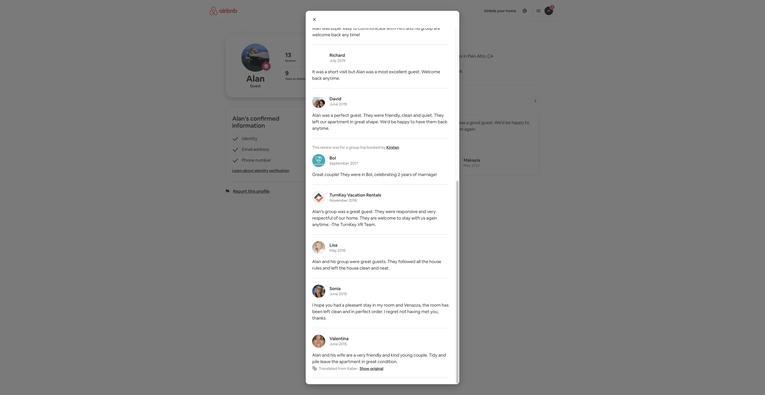 Task type: locate. For each thing, give the bounding box(es) containing it.
- down respectful
[[331, 222, 332, 227]]

0 vertical spatial loved
[[374, 120, 385, 125]]

wife
[[337, 352, 345, 358]]

back for alan was super easy to communicate with! him and his group are welcome back any time!
[[331, 32, 341, 38]]

individual.
[[443, 68, 463, 74]]

"alan
[[447, 120, 457, 125]]

hosts
[[356, 97, 373, 105]]

0 vertical spatial turnkey
[[330, 192, 346, 198]]

were up we'd
[[374, 113, 384, 118]]

you for had
[[326, 302, 333, 308]]

about right saying
[[403, 97, 420, 105]]

stay inside i hope you had a pleasant stay in my room and venazza, the room has been left clean and in perfect order. i regret not having met you, thanks
[[363, 302, 372, 308]]

0 vertical spatial his
[[415, 25, 420, 31]]

left
[[312, 119, 319, 125], [331, 265, 338, 271], [323, 309, 330, 315]]

our inside alan was a perfect guest. they were friendly, clean and quiet. they left our apartment in great shape. we'd be happy to have them back anytime.
[[320, 119, 327, 125]]

"we
[[345, 120, 354, 125]]

happy
[[397, 119, 410, 125], [512, 120, 524, 125]]

in left "palo"
[[464, 53, 467, 59]]

group left trip
[[349, 145, 359, 150]]

your
[[386, 120, 395, 125]]

1 horizontal spatial stay
[[402, 215, 411, 221]]

back down super
[[331, 32, 341, 38]]

hope for i
[[314, 302, 325, 308]]

learn
[[232, 168, 242, 173]]

1 vertical spatial perfect
[[356, 309, 371, 315]]

perfect inside alan was a perfect guest. they were friendly, clean and quiet. they left our apartment in great shape. we'd be happy to have them back anytime.
[[334, 113, 349, 118]]

guest. up "we
[[350, 113, 363, 118]]

valentina user profile image
[[312, 335, 325, 348]]

1 vertical spatial turnkey
[[340, 222, 357, 227]]

alan up pile
[[312, 352, 321, 358]]

welcome down rentals
[[378, 215, 396, 221]]

- inside "we hope you loved your say, alan - we loved hosting you! come back any time!
[[414, 120, 415, 125]]

0 vertical spatial hope
[[355, 120, 365, 125]]

was inside "alan was a good guest. we'd be happy to host him again.
[[458, 120, 466, 125]]

perfect up "we
[[334, 113, 349, 118]]

2016 right the november
[[349, 198, 357, 203]]

hope for "we
[[355, 120, 365, 125]]

tab panel
[[312, 0, 449, 378]]

0 vertical spatial left
[[312, 119, 319, 125]]

9
[[285, 69, 289, 77]]

0 horizontal spatial happy
[[397, 119, 410, 125]]

1 vertical spatial welcome
[[378, 215, 396, 221]]

a up again.
[[467, 120, 469, 125]]

alan left super
[[312, 25, 321, 31]]

1 horizontal spatial perfect
[[356, 309, 371, 315]]

1 vertical spatial loved
[[345, 126, 356, 132]]

alan down david user profile image
[[312, 113, 321, 118]]

time! inside "we hope you loved your say, alan - we loved hosting you! come back any time!
[[414, 126, 424, 132]]

0 vertical spatial june
[[330, 102, 338, 107]]

0 horizontal spatial you
[[326, 302, 333, 308]]

1 horizontal spatial happy
[[512, 120, 524, 125]]

in left shape.
[[350, 119, 354, 125]]

0 horizontal spatial hope
[[314, 302, 325, 308]]

0 horizontal spatial about
[[243, 168, 254, 173]]

1 vertical spatial time!
[[414, 126, 424, 132]]

june
[[330, 102, 338, 107], [330, 292, 338, 296], [330, 342, 338, 346]]

1 horizontal spatial be
[[506, 120, 511, 125]]

0 horizontal spatial welcome
[[312, 32, 331, 38]]

1 vertical spatial june
[[330, 292, 338, 296]]

number
[[256, 157, 271, 163]]

his right him
[[415, 25, 420, 31]]

2019 right the july
[[337, 58, 346, 63]]

lives
[[453, 53, 463, 59]]

have
[[416, 119, 425, 125]]

may for lisa
[[330, 248, 337, 253]]

november
[[330, 198, 348, 203]]

welcome inside alan was super easy to communicate with! him and his group are welcome back any time!
[[312, 32, 331, 38]]

a up italian
[[354, 352, 356, 358]]

0 horizontal spatial of
[[334, 215, 338, 221]]

any right come
[[406, 126, 413, 132]]

again.
[[465, 126, 476, 132]]

2019 for richard
[[337, 58, 346, 63]]

0 vertical spatial 2016
[[349, 198, 357, 203]]

and inside alan was super easy to communicate with! him and his group are welcome back any time!
[[406, 25, 414, 31]]

0 vertical spatial 2019
[[337, 58, 346, 63]]

back inside alan was super easy to communicate with! him and his group are welcome back any time!
[[331, 32, 341, 38]]

clean
[[402, 113, 412, 118], [360, 265, 370, 271], [331, 309, 342, 315]]

a down david june 2019
[[331, 113, 333, 118]]

1 2015 from the top
[[339, 292, 347, 296]]

great
[[312, 172, 324, 177]]

very up again
[[427, 209, 436, 214]]

to
[[353, 25, 357, 31], [411, 119, 415, 125], [525, 120, 530, 125], [397, 215, 401, 221]]

0 vertical spatial 2015
[[339, 292, 347, 296]]

lisa user profile image
[[312, 241, 325, 254], [312, 241, 325, 254]]

a inside alan was a perfect guest. they were friendly, clean and quiet. they left our apartment in great shape. we'd be happy to have them back anytime.
[[331, 113, 333, 118]]

his for alan and his group were great guests. they followed all the house rules and left the house clean and neat.
[[331, 259, 336, 265]]

time! for communicate
[[350, 32, 360, 38]]

our
[[320, 119, 327, 125], [339, 215, 346, 221]]

1 horizontal spatial house
[[429, 259, 441, 265]]

1 horizontal spatial clean
[[360, 265, 370, 271]]

years
[[401, 172, 412, 177]]

profile element
[[389, 0, 556, 22]]

hard
[[417, 68, 426, 74]]

2015 inside sonia june 2015
[[339, 292, 347, 296]]

1 vertical spatial anytime.
[[312, 126, 330, 131]]

his inside alan and his wife are a very friendly and kind young couple. tidy and pile leave the apartment in great condition.
[[331, 352, 336, 358]]

2 2015 from the top
[[339, 342, 347, 346]]

1 room from the left
[[384, 302, 395, 308]]

were left 'responsive' on the right bottom
[[386, 209, 396, 214]]

1 vertical spatial apartment
[[339, 359, 361, 365]]

2016 inside turnkey vacation rentals november 2016
[[349, 198, 357, 203]]

1 horizontal spatial our
[[339, 215, 346, 221]]

left inside alan was a perfect guest. they were friendly, clean and quiet. they left our apartment in great shape. we'd be happy to have them back anytime.
[[312, 119, 319, 125]]

alan inside alan and his group were great guests. they followed all the house rules and left the house clean and neat.
[[312, 259, 321, 265]]

our down david user profile image
[[320, 119, 327, 125]]

any for say,
[[406, 126, 413, 132]]

you left had
[[326, 302, 333, 308]]

1 vertical spatial left
[[331, 265, 338, 271]]

june for valentina
[[330, 342, 338, 346]]

any down the easy
[[342, 32, 349, 38]]

0 vertical spatial very
[[427, 209, 436, 214]]

1 horizontal spatial you
[[366, 120, 373, 125]]

i
[[312, 302, 313, 308], [384, 309, 385, 315]]

come
[[382, 126, 394, 132]]

alan's
[[232, 115, 249, 122]]

2 vertical spatial anytime.
[[312, 222, 330, 227]]

turnkey left vacation
[[330, 192, 346, 198]]

and inside alan was a perfect guest. they were friendly, clean and quiet. they left our apartment in great shape. we'd be happy to have them back anytime.
[[413, 113, 421, 118]]

the down lisa may 2016
[[339, 265, 346, 271]]

super
[[331, 25, 342, 31]]

0 horizontal spatial room
[[384, 302, 395, 308]]

happy right we'd
[[512, 120, 524, 125]]

time! inside alan was super easy to communicate with! him and his group are welcome back any time!
[[350, 32, 360, 38]]

clean inside alan was a perfect guest. they were friendly, clean and quiet. they left our apartment in great shape. we'd be happy to have them back anytime.
[[402, 113, 412, 118]]

visit
[[340, 69, 348, 75]]

time! down we on the top of the page
[[414, 126, 424, 132]]

our up "the"
[[339, 215, 346, 221]]

1 horizontal spatial room
[[430, 302, 441, 308]]

0 vertical spatial any
[[342, 32, 349, 38]]

1 vertical spatial very
[[357, 352, 366, 358]]

1 vertical spatial you
[[326, 302, 333, 308]]

clean down had
[[331, 309, 342, 315]]

0 vertical spatial our
[[320, 119, 327, 125]]

time!
[[350, 32, 360, 38], [414, 126, 424, 132]]

hope up hosting
[[355, 120, 365, 125]]

happy down friendly,
[[397, 119, 410, 125]]

young
[[400, 352, 413, 358]]

may inside makayla may 2021
[[464, 163, 471, 168]]

neat.
[[380, 265, 390, 271]]

group inside alan's group was a great guest. they were responsive and very respectful of our home. they are welcome to stay with us again anytime. -the turnkey vr team.
[[325, 209, 337, 214]]

back for it was a short visit but alan was a most excellent guest. welcome back anytime.
[[312, 75, 322, 81]]

0 horizontal spatial perfect
[[334, 113, 349, 118]]

0 vertical spatial house
[[429, 259, 441, 265]]

celebrating
[[374, 172, 397, 177]]

tidy
[[429, 352, 438, 358]]

of up "the"
[[334, 215, 338, 221]]

the up met
[[423, 302, 429, 308]]

room
[[384, 302, 395, 308], [430, 302, 441, 308]]

clean for lisa
[[360, 265, 370, 271]]

great up show original button
[[366, 359, 377, 365]]

palo
[[468, 53, 476, 59]]

group down lisa may 2016
[[337, 259, 349, 265]]

1 horizontal spatial any
[[406, 126, 413, 132]]

back up host
[[438, 119, 448, 125]]

happy inside alan was a perfect guest. they were friendly, clean and quiet. they left our apartment in great shape. we'd be happy to have them back anytime.
[[397, 119, 410, 125]]

you up hosting
[[366, 120, 373, 125]]

1 horizontal spatial -
[[414, 120, 415, 125]]

0 horizontal spatial very
[[357, 352, 366, 358]]

1 vertical spatial his
[[331, 259, 336, 265]]

1 vertical spatial -
[[331, 222, 332, 227]]

anytime. inside alan's group was a great guest. they were responsive and very respectful of our home. they are welcome to stay with us again anytime. -the turnkey vr team.
[[312, 222, 330, 227]]

they up vr
[[360, 215, 370, 221]]

with!
[[387, 25, 396, 31]]

alan down communicate
[[368, 32, 387, 43]]

june inside valentina june 2015
[[330, 342, 338, 346]]

were
[[374, 113, 384, 118], [351, 172, 361, 177], [386, 209, 396, 214], [350, 259, 360, 265]]

david
[[330, 96, 341, 102]]

the inside i hope you had a pleasant stay in my room and venazza, the room has been left clean and in perfect order. i regret not having met you, thanks
[[423, 302, 429, 308]]

alan up "rules"
[[312, 259, 321, 265]]

2 horizontal spatial clean
[[402, 113, 412, 118]]

guest. up the 'team.'
[[362, 209, 374, 214]]

rules
[[312, 265, 322, 271]]

turnkey vacation rentals user profile image
[[312, 191, 325, 204], [312, 191, 325, 204]]

any inside alan was super easy to communicate with! him and his group are welcome back any time!
[[342, 32, 349, 38]]

3 june from the top
[[330, 342, 338, 346]]

the right all
[[422, 259, 429, 265]]

welcome
[[422, 69, 440, 75]]

0 horizontal spatial may
[[330, 248, 337, 253]]

venazza,
[[404, 302, 422, 308]]

the inside alan and his wife are a very friendly and kind young couple. tidy and pile leave the apartment in great condition.
[[332, 359, 338, 365]]

back inside "we hope you loved your say, alan - we loved hosting you! come back any time!
[[395, 126, 405, 132]]

i up been
[[312, 302, 313, 308]]

0 vertical spatial about
[[403, 97, 420, 105]]

1 vertical spatial clean
[[360, 265, 370, 271]]

2019 up "we
[[339, 102, 347, 107]]

our inside alan's group was a great guest. they were responsive and very respectful of our home. they are welcome to stay with us again anytime. -the turnkey vr team.
[[339, 215, 346, 221]]

his left wife
[[331, 352, 336, 358]]

not
[[400, 309, 407, 315]]

were left the 'guests.'
[[350, 259, 360, 265]]

0 horizontal spatial left
[[312, 119, 319, 125]]

-
[[414, 120, 415, 125], [331, 222, 332, 227]]

1 vertical spatial hope
[[314, 302, 325, 308]]

was left super
[[322, 25, 330, 31]]

his inside alan and his group were great guests. they followed all the house rules and left the house clean and neat.
[[331, 259, 336, 265]]

they up neat.
[[388, 259, 398, 265]]

happy inside "alan was a good guest. we'd be happy to host him again.
[[512, 120, 524, 125]]

anytime. up review
[[312, 126, 330, 131]]

the
[[422, 259, 429, 265], [339, 265, 346, 271], [423, 302, 429, 308], [332, 359, 338, 365]]

guest. right excellent
[[408, 69, 421, 75]]

of inside alan's group was a great guest. they were responsive and very respectful of our home. they are welcome to stay with us again anytime. -the turnkey vr team.
[[334, 215, 338, 221]]

were inside alan was a perfect guest. they were friendly, clean and quiet. they left our apartment in great shape. we'd be happy to have them back anytime.
[[374, 113, 384, 118]]

great up home.
[[350, 209, 361, 214]]

1 vertical spatial house
[[347, 265, 359, 271]]

0 horizontal spatial -
[[331, 222, 332, 227]]

0 horizontal spatial time!
[[350, 32, 360, 38]]

2019 for david
[[339, 102, 347, 107]]

alan and his group were great guests. they followed all the house rules and left the house clean and neat.
[[312, 259, 441, 271]]

were inside alan's group was a great guest. they were responsive and very respectful of our home. they are welcome to stay with us again anytime. -the turnkey vr team.
[[386, 209, 396, 214]]

1 vertical spatial our
[[339, 215, 346, 221]]

2 vertical spatial his
[[331, 352, 336, 358]]

0 horizontal spatial stay
[[363, 302, 372, 308]]

0 horizontal spatial i
[[312, 302, 313, 308]]

a right the for
[[346, 145, 348, 150]]

1 horizontal spatial may
[[464, 163, 471, 168]]

0 vertical spatial i
[[312, 302, 313, 308]]

0 vertical spatial perfect
[[334, 113, 349, 118]]

1 horizontal spatial i
[[384, 309, 385, 315]]

2016 right lisa
[[338, 248, 346, 253]]

him
[[397, 25, 405, 31]]

great
[[355, 119, 365, 125], [350, 209, 361, 214], [361, 259, 371, 265], [366, 359, 377, 365]]

hope inside i hope you had a pleasant stay in my room and venazza, the room has been left clean and in perfect order. i regret not having met you, thanks
[[314, 302, 325, 308]]

back inside alan was a perfect guest. they were friendly, clean and quiet. they left our apartment in great shape. we'd be happy to have them back anytime.
[[438, 119, 448, 125]]

bol user profile image
[[312, 154, 325, 167], [312, 154, 325, 167]]

be inside "alan was a good guest. we'd be happy to host him again.
[[506, 120, 511, 125]]

1 horizontal spatial hope
[[355, 120, 365, 125]]

0 vertical spatial clean
[[402, 113, 412, 118]]

great inside alan was a perfect guest. they were friendly, clean and quiet. they left our apartment in great shape. we'd be happy to have them back anytime.
[[355, 119, 365, 125]]

great up hosting
[[355, 119, 365, 125]]

2015 for sonia
[[339, 292, 347, 296]]

1 horizontal spatial very
[[427, 209, 436, 214]]

time! for say,
[[414, 126, 424, 132]]

alan inside it was a short visit but alan was a most excellent guest. welcome back anytime.
[[356, 69, 365, 75]]

1 vertical spatial any
[[406, 126, 413, 132]]

2015 up had
[[339, 292, 347, 296]]

0 horizontal spatial be
[[391, 119, 396, 125]]

be right we'd
[[506, 120, 511, 125]]

richard july 2019
[[330, 52, 346, 63]]

may left 2021 on the top right of page
[[464, 163, 471, 168]]

1 vertical spatial 2019
[[339, 102, 347, 107]]

translated from italian show original
[[319, 366, 384, 371]]

back down the say,
[[395, 126, 405, 132]]

apartment inside alan was a perfect guest. they were friendly, clean and quiet. they left our apartment in great shape. we'd be happy to have them back anytime.
[[328, 119, 349, 125]]

june inside david june 2019
[[330, 102, 338, 107]]

you inside i hope you had a pleasant stay in my room and venazza, the room has been left clean and in perfect order. i regret not having met you, thanks
[[326, 302, 333, 308]]

hope inside "we hope you loved your say, alan - we loved hosting you! come back any time!
[[355, 120, 365, 125]]

1 horizontal spatial left
[[323, 309, 330, 315]]

1 vertical spatial may
[[330, 248, 337, 253]]

a inside "alan was a good guest. we'd be happy to host him again.
[[467, 120, 469, 125]]

anytime. inside alan was a perfect guest. they were friendly, clean and quiet. they left our apartment in great shape. we'd be happy to have them back anytime.
[[312, 126, 330, 131]]

0 horizontal spatial 2016
[[338, 248, 346, 253]]

0 vertical spatial may
[[464, 163, 471, 168]]

lisa may 2016
[[330, 242, 346, 253]]

reviews
[[285, 59, 296, 62]]

left inside i hope you had a pleasant stay in my room and venazza, the room has been left clean and in perfect order. i regret not having met you, thanks
[[323, 309, 330, 315]]

2 vertical spatial clean
[[331, 309, 342, 315]]

easy
[[343, 25, 352, 31]]

turnkey down home.
[[340, 222, 357, 227]]

loved down "we
[[345, 126, 356, 132]]

left right been
[[323, 309, 330, 315]]

13 reviews dialog
[[306, 0, 460, 384]]

0 vertical spatial time!
[[350, 32, 360, 38]]

2 vertical spatial left
[[323, 309, 330, 315]]

june for sonia
[[330, 292, 338, 296]]

may inside lisa may 2016
[[330, 248, 337, 253]]

alan user profile image
[[242, 44, 270, 72], [242, 44, 270, 72]]

2 vertical spatial june
[[330, 342, 338, 346]]

1 june from the top
[[330, 102, 338, 107]]

evolve user profile image
[[345, 156, 358, 169]]

june left what
[[330, 102, 338, 107]]

0 vertical spatial anytime.
[[323, 75, 340, 81]]

alan right the say,
[[404, 120, 413, 125]]

0 vertical spatial -
[[414, 120, 415, 125]]

was left the for
[[333, 145, 339, 150]]

2 horizontal spatial left
[[331, 265, 338, 271]]

from
[[338, 366, 346, 371]]

they up shape.
[[363, 113, 373, 118]]

respectful
[[312, 215, 333, 221]]

1 horizontal spatial of
[[413, 172, 417, 177]]

they up them
[[434, 113, 444, 118]]

0 horizontal spatial our
[[320, 119, 327, 125]]

may down "the"
[[330, 248, 337, 253]]

you inside "we hope you loved your say, alan - we loved hosting you! come back any time!
[[366, 120, 373, 125]]

apartment up translated from italian show original
[[339, 359, 361, 365]]

team.
[[364, 222, 376, 227]]

perfect down pleasant
[[356, 309, 371, 315]]

0 vertical spatial welcome
[[312, 32, 331, 38]]

1 vertical spatial of
[[334, 215, 338, 221]]

1 vertical spatial about
[[243, 168, 254, 173]]

2019 inside the richard july 2019
[[337, 58, 346, 63]]

a up home.
[[347, 209, 349, 214]]

by
[[381, 145, 386, 150]]

any inside "we hope you loved your say, alan - we loved hosting you! come back any time!
[[406, 126, 413, 132]]

sonia user profile image
[[312, 285, 325, 298]]

back inside it was a short visit but alan was a most excellent guest. welcome back anytime.
[[312, 75, 322, 81]]

are inside alan was super easy to communicate with! him and his group are welcome back any time!
[[434, 25, 440, 31]]

be down friendly,
[[391, 119, 396, 125]]

this
[[248, 189, 256, 194]]

back down the it
[[312, 75, 322, 81]]

0 horizontal spatial clean
[[331, 309, 342, 315]]

alan's group was a great guest. they were responsive and very respectful of our home. they are welcome to stay with us again anytime. -the turnkey vr team.
[[312, 209, 437, 227]]

alan up quiet.
[[421, 97, 434, 105]]

13 reviews
[[285, 51, 296, 62]]

to inside "alan was a good guest. we'd be happy to host him again.
[[525, 120, 530, 125]]

his for alan and his wife are a very friendly and kind young couple. tidy and pile leave the apartment in great condition.
[[331, 352, 336, 358]]

2
[[398, 172, 400, 177]]

are
[[434, 25, 440, 31], [374, 97, 383, 105], [371, 215, 377, 221], [346, 352, 353, 358]]

very left 'friendly'
[[357, 352, 366, 358]]

june inside sonia june 2015
[[330, 292, 338, 296]]

guest. inside alan's group was a great guest. they were responsive and very respectful of our home. they are welcome to stay with us again anytime. -the turnkey vr team.
[[362, 209, 374, 214]]

his down lisa may 2016
[[331, 259, 336, 265]]

about inside button
[[243, 168, 254, 173]]

2015 inside valentina june 2015
[[339, 342, 347, 346]]

tab panel containing alan was super easy to communicate with! him and his group are welcome back any time!
[[312, 0, 449, 378]]

was inside alan was super easy to communicate with! him and his group are welcome back any time!
[[322, 25, 330, 31]]

1 horizontal spatial welcome
[[378, 215, 396, 221]]

met
[[422, 309, 430, 315]]

great inside alan and his group were great guests. they followed all the house rules and left the house clean and neat.
[[361, 259, 371, 265]]

this
[[312, 145, 319, 150]]

profile
[[257, 189, 270, 194]]

1 vertical spatial stay
[[363, 302, 372, 308]]

0 vertical spatial stay
[[402, 215, 411, 221]]

1 vertical spatial 2015
[[339, 342, 347, 346]]

group up respectful
[[325, 209, 337, 214]]

phone number
[[242, 157, 271, 163]]

respectful,
[[340, 68, 362, 74]]

quiet.
[[422, 113, 433, 118]]

italian
[[347, 366, 358, 371]]

june up wife
[[330, 342, 338, 346]]

was down david user profile icon
[[322, 113, 330, 118]]

our for left
[[320, 119, 327, 125]]

clean inside i hope you had a pleasant stay in my room and venazza, the room has been left clean and in perfect order. i regret not having met you, thanks
[[331, 309, 342, 315]]

us
[[421, 215, 426, 221]]

clean up the say,
[[402, 113, 412, 118]]

are inside alan and his wife are a very friendly and kind young couple. tidy and pile leave the apartment in great condition.
[[346, 352, 353, 358]]

house
[[429, 259, 441, 265], [347, 265, 359, 271]]

stay inside alan's group was a great guest. they were responsive and very respectful of our home. they are welcome to stay with us again anytime. -the turnkey vr team.
[[402, 215, 411, 221]]

perfect
[[334, 113, 349, 118], [356, 309, 371, 315]]

anytime. down "short"
[[323, 75, 340, 81]]

say,
[[396, 120, 403, 125]]

hope up been
[[314, 302, 325, 308]]

were down 2017
[[351, 172, 361, 177]]

a left "most"
[[375, 69, 377, 75]]

2019 inside david june 2019
[[339, 102, 347, 107]]

stay down 'responsive' on the right bottom
[[402, 215, 411, 221]]

turnkey inside alan's group was a great guest. they were responsive and very respectful of our home. they are welcome to stay with us again anytime. -the turnkey vr team.
[[340, 222, 357, 227]]

a inside i hope you had a pleasant stay in my room and venazza, the room has been left clean and in perfect order. i regret not having met you, thanks
[[342, 302, 345, 308]]

pile
[[312, 359, 319, 365]]

email address
[[242, 147, 269, 152]]

learn about identity verification button
[[232, 168, 311, 173]]

1 horizontal spatial 2016
[[349, 198, 357, 203]]

1 vertical spatial i
[[384, 309, 385, 315]]

was inside alan's group was a great guest. they were responsive and very respectful of our home. they are welcome to stay with us again anytime. -the turnkey vr team.
[[338, 209, 346, 214]]

a inside alan's group was a great guest. they were responsive and very respectful of our home. they are welcome to stay with us again anytime. -the turnkey vr team.
[[347, 209, 349, 214]]

time! down the easy
[[350, 32, 360, 38]]

david user profile image
[[312, 95, 325, 108]]

clean left neat.
[[360, 265, 370, 271]]

identity
[[255, 168, 268, 173]]

2015
[[339, 292, 347, 296], [339, 342, 347, 346]]

room up the regret at the right bottom of the page
[[384, 302, 395, 308]]

back for "we hope you loved your say, alan - we loved hosting you! come back any time!
[[395, 126, 405, 132]]

- left we on the top of the page
[[414, 120, 415, 125]]

2 june from the top
[[330, 292, 338, 296]]

0 horizontal spatial any
[[342, 32, 349, 38]]

1 horizontal spatial time!
[[414, 126, 424, 132]]

left down david user profile icon
[[312, 119, 319, 125]]

learn about identity verification
[[232, 168, 289, 173]]

clean inside alan and his group were great guests. they followed all the house rules and left the house clean and neat.
[[360, 265, 370, 271]]

anytime. down respectful
[[312, 222, 330, 227]]



Task type: vqa. For each thing, say whether or not it's contained in the screenshot.
4.81 out of 5 average rating icon
no



Task type: describe. For each thing, give the bounding box(es) containing it.
alan down verified host icon at the left of the page
[[246, 73, 265, 84]]

again
[[426, 215, 437, 221]]

2021
[[472, 163, 480, 168]]

about alan
[[340, 32, 387, 43]]

lisa
[[330, 242, 338, 248]]

june for david
[[330, 102, 338, 107]]

2015 for valentina
[[339, 342, 347, 346]]

tab panel inside 13 reviews dialog
[[312, 0, 449, 378]]

years
[[285, 77, 292, 80]]

in left 'my'
[[373, 302, 376, 308]]

couple!
[[325, 172, 339, 177]]

we'd
[[380, 119, 390, 125]]

responsive
[[396, 209, 418, 214]]

0 horizontal spatial house
[[347, 265, 359, 271]]

bol
[[330, 155, 336, 161]]

our for of
[[339, 215, 346, 221]]

good
[[470, 120, 480, 125]]

show original button
[[360, 366, 384, 371]]

host
[[447, 126, 455, 132]]

this review was for a group trip booked by kirsten
[[312, 145, 399, 150]]

for
[[340, 145, 345, 150]]

translated
[[319, 366, 337, 371]]

with
[[411, 215, 420, 221]]

kirsten
[[387, 145, 399, 150]]

was right the it
[[316, 69, 324, 75]]

great inside alan's group was a great guest. they were responsive and very respectful of our home. they are welcome to stay with us again anytime. -the turnkey vr team.
[[350, 209, 361, 214]]

responsible,
[[383, 68, 407, 74]]

9 years on airbnb
[[285, 69, 305, 80]]

0 horizontal spatial loved
[[345, 126, 356, 132]]

"we hope you loved your say, alan - we loved hosting you! come back any time!
[[345, 120, 424, 132]]

thanks
[[312, 315, 326, 321]]

alan inside alan was a perfect guest. they were friendly, clean and quiet. they left our apartment in great shape. we'd be happy to have them back anytime.
[[312, 113, 321, 118]]

richard
[[330, 52, 345, 58]]

makayla
[[464, 157, 480, 163]]

and inside alan's group was a great guest. they were responsive and very respectful of our home. they are welcome to stay with us again anytime. -the turnkey vr team.
[[419, 209, 426, 214]]

back,
[[372, 68, 382, 74]]

alan guest
[[246, 73, 265, 89]]

valentina user profile image
[[312, 335, 325, 348]]

in inside alan and his wife are a very friendly and kind young couple. tidy and pile leave the apartment in great condition.
[[362, 359, 365, 365]]

email
[[242, 147, 253, 152]]

having
[[407, 309, 421, 315]]

very inside alan and his wife are a very friendly and kind young couple. tidy and pile leave the apartment in great condition.
[[357, 352, 366, 358]]

2 room from the left
[[430, 302, 441, 308]]

alan was super easy to communicate with! him and his group are welcome back any time!
[[312, 25, 440, 38]]

anytime. inside it was a short visit but alan was a most excellent guest. welcome back anytime.
[[323, 75, 340, 81]]

bol september 2017
[[330, 155, 358, 166]]

you for loved
[[366, 120, 373, 125]]

1 horizontal spatial loved
[[374, 120, 385, 125]]

been
[[312, 309, 323, 315]]

my
[[377, 302, 383, 308]]

valentina
[[330, 336, 349, 342]]

great inside alan and his wife are a very friendly and kind young couple. tidy and pile leave the apartment in great condition.
[[366, 359, 377, 365]]

show
[[360, 366, 370, 371]]

a left "short"
[[325, 69, 327, 75]]

on
[[293, 77, 296, 80]]

evolve user profile image
[[345, 156, 358, 169]]

july
[[330, 58, 337, 63]]

lives in palo alto, ca
[[453, 53, 494, 59]]

review
[[320, 145, 332, 150]]

any for communicate
[[342, 32, 349, 38]]

- inside alan's group was a great guest. they were responsive and very respectful of our home. they are welcome to stay with us again anytime. -the turnkey vr team.
[[331, 222, 332, 227]]

booked
[[367, 145, 381, 150]]

alan's confirmed information
[[232, 115, 279, 129]]

verification
[[269, 168, 289, 173]]

information
[[232, 122, 265, 129]]

in down pleasant
[[351, 309, 355, 315]]

makayla user profile image
[[447, 156, 460, 169]]

all
[[417, 259, 421, 265]]

may for makayla
[[464, 163, 471, 168]]

report this profile
[[233, 189, 270, 194]]

excellent
[[389, 69, 407, 75]]

the
[[332, 222, 339, 227]]

we'd
[[495, 120, 505, 125]]

david user profile image
[[312, 95, 325, 108]]

to inside alan was a perfect guest. they were friendly, clean and quiet. they left our apartment in great shape. we'd be happy to have them back anytime.
[[411, 119, 415, 125]]

was inside alan was a perfect guest. they were friendly, clean and quiet. they left our apartment in great shape. we'd be happy to have them back anytime.
[[322, 113, 330, 118]]

perfect inside i hope you had a pleasant stay in my room and venazza, the room has been left clean and in perfect order. i regret not having met you, thanks
[[356, 309, 371, 315]]

alto, ca
[[477, 53, 494, 59]]

working
[[427, 68, 443, 74]]

report this profile button
[[233, 189, 270, 194]]

sonia june 2015
[[330, 286, 347, 296]]

were inside alan and his group were great guests. they followed all the house rules and left the house clean and neat.
[[350, 259, 360, 265]]

leave
[[320, 359, 331, 365]]

home.
[[346, 215, 359, 221]]

1 horizontal spatial about
[[403, 97, 420, 105]]

guest. inside it was a short visit but alan was a most excellent guest. welcome back anytime.
[[408, 69, 421, 75]]

clean for sonia
[[331, 309, 342, 315]]

they up the 'team.'
[[375, 209, 385, 214]]

communicate
[[358, 25, 386, 31]]

was left "most"
[[366, 69, 374, 75]]

kirsten link
[[387, 145, 399, 150]]

we
[[416, 120, 422, 125]]

alan inside alan and his wife are a very friendly and kind young couple. tidy and pile leave the apartment in great condition.
[[312, 352, 321, 358]]

alan inside alan was super easy to communicate with! him and his group are welcome back any time!
[[312, 25, 321, 31]]

friendly,
[[385, 113, 401, 118]]

very inside alan's group was a great guest. they were responsive and very respectful of our home. they are welcome to stay with us again anytime. -the turnkey vr team.
[[427, 209, 436, 214]]

sonia user profile image
[[312, 285, 325, 298]]

in left bol,
[[362, 172, 365, 177]]

identity
[[242, 136, 257, 142]]

most
[[378, 69, 388, 75]]

you!
[[373, 126, 381, 132]]

rentals
[[366, 192, 381, 198]]

alan and his wife are a very friendly and kind young couple. tidy and pile leave the apartment in great condition.
[[312, 352, 446, 365]]

to inside alan was super easy to communicate with! him and his group are welcome back any time!
[[353, 25, 357, 31]]

phone
[[242, 157, 255, 163]]

it was a short visit but alan was a most excellent guest. welcome back anytime.
[[312, 69, 440, 81]]

group inside alan was super easy to communicate with! him and his group are welcome back any time!
[[421, 25, 433, 31]]

address
[[254, 147, 269, 152]]

a inside alan and his wife are a very friendly and kind young couple. tidy and pile leave the apartment in great condition.
[[354, 352, 356, 358]]

welcome inside alan's group was a great guest. they were responsive and very respectful of our home. they are welcome to stay with us again anytime. -the turnkey vr team.
[[378, 215, 396, 221]]

guest. inside alan was a perfect guest. they were friendly, clean and quiet. they left our apartment in great shape. we'd be happy to have them back anytime.
[[350, 113, 363, 118]]

you,
[[431, 309, 439, 315]]

turnkey inside turnkey vacation rentals november 2016
[[330, 192, 346, 198]]

guest. inside "alan was a good guest. we'd be happy to host him again.
[[481, 120, 494, 125]]

makayla user profile image
[[447, 156, 460, 169]]

report
[[233, 189, 247, 194]]

they down september on the left of page
[[340, 172, 350, 177]]

his inside alan was super easy to communicate with! him and his group are welcome back any time!
[[415, 25, 420, 31]]

2016 inside lisa may 2016
[[338, 248, 346, 253]]

to inside alan's group was a great guest. they were responsive and very respectful of our home. they are welcome to stay with us again anytime. -the turnkey vr team.
[[397, 215, 401, 221]]

2017
[[350, 161, 358, 166]]

bol,
[[366, 172, 373, 177]]

sonia
[[330, 286, 341, 292]]

group inside alan and his group were great guests. they followed all the house rules and left the house clean and neat.
[[337, 259, 349, 265]]

apartment inside alan and his wife are a very friendly and kind young couple. tidy and pile leave the apartment in great condition.
[[339, 359, 361, 365]]

david june 2019
[[330, 96, 347, 107]]

valentina june 2015
[[330, 336, 349, 346]]

alan inside "we hope you loved your say, alan - we loved hosting you! come back any time!
[[404, 120, 413, 125]]

0 vertical spatial of
[[413, 172, 417, 177]]

pleasant
[[346, 302, 363, 308]]

it
[[312, 69, 315, 75]]

be inside alan was a perfect guest. they were friendly, clean and quiet. they left our apartment in great shape. we'd be happy to have them back anytime.
[[391, 119, 396, 125]]

couple.
[[414, 352, 428, 358]]

verified host image
[[264, 64, 269, 68]]

are inside alan's group was a great guest. they were responsive and very respectful of our home. they are welcome to stay with us again anytime. -the turnkey vr team.
[[371, 215, 377, 221]]

they inside alan and his group were great guests. they followed all the house rules and left the house clean and neat.
[[388, 259, 398, 265]]

in inside alan was a perfect guest. they were friendly, clean and quiet. they left our apartment in great shape. we'd be happy to have them back anytime.
[[350, 119, 354, 125]]

left inside alan and his group were great guests. they followed all the house rules and left the house clean and neat.
[[331, 265, 338, 271]]

shape.
[[366, 119, 379, 125]]

i hope you had a pleasant stay in my room and venazza, the room has been left clean and in perfect order. i regret not having met you, thanks
[[312, 302, 449, 321]]



